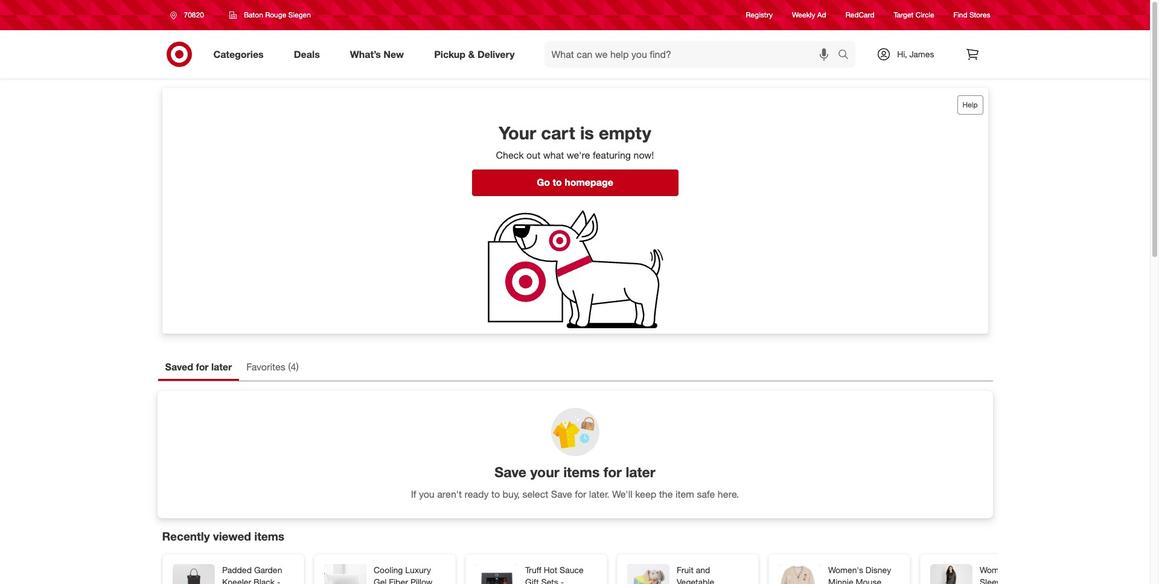 Task type: describe. For each thing, give the bounding box(es) containing it.
sauce
[[560, 566, 584, 576]]

james
[[910, 49, 935, 59]]

what's new
[[350, 48, 404, 60]]

disney
[[866, 566, 892, 576]]

0 vertical spatial save
[[495, 464, 527, 481]]

your cart is empty check out what we're featuring now!
[[496, 122, 655, 161]]

select
[[523, 489, 549, 501]]

ready
[[465, 489, 489, 501]]

0 horizontal spatial to
[[492, 489, 500, 501]]

weekly ad
[[793, 11, 827, 20]]

women's long sleev
[[980, 566, 1044, 585]]

rouge
[[265, 10, 286, 19]]

and
[[696, 566, 710, 576]]

black
[[253, 578, 275, 585]]

baton rouge siegen button
[[222, 4, 319, 26]]

help button
[[958, 95, 984, 115]]

your
[[499, 122, 537, 144]]

find
[[954, 11, 968, 20]]

items for your
[[564, 464, 600, 481]]

pickup & delivery
[[434, 48, 515, 60]]

cart
[[541, 122, 576, 144]]

search button
[[833, 41, 862, 70]]

keep
[[636, 489, 657, 501]]

long
[[1018, 566, 1037, 576]]

what's new link
[[340, 41, 419, 68]]

recently
[[162, 530, 210, 544]]

sets
[[541, 578, 558, 585]]

truff hot sauce gift sets link
[[525, 565, 595, 585]]

saved for later link
[[158, 356, 239, 381]]

buy,
[[503, 489, 520, 501]]

0 vertical spatial to
[[553, 176, 562, 189]]

help
[[963, 100, 978, 109]]

padded garden kneeler black link
[[222, 565, 291, 585]]

is
[[580, 122, 594, 144]]

aren't
[[438, 489, 462, 501]]

favorites ( 4 )
[[247, 361, 299, 373]]

the
[[660, 489, 673, 501]]

women's for women's long sleev
[[980, 566, 1015, 576]]

hi,
[[898, 49, 908, 59]]

here.
[[718, 489, 740, 501]]

viewed
[[213, 530, 251, 544]]

featuring
[[593, 149, 631, 161]]

save your items for later
[[495, 464, 656, 481]]

we'll
[[613, 489, 633, 501]]

registry link
[[746, 10, 773, 20]]

siegen
[[289, 10, 311, 19]]

women's disney minnie mous link
[[829, 565, 898, 585]]

new
[[384, 48, 404, 60]]

recently viewed items
[[162, 530, 285, 544]]

fruit
[[677, 566, 694, 576]]

go
[[537, 176, 550, 189]]

saved
[[165, 361, 193, 373]]

gel
[[374, 578, 387, 585]]

truff
[[525, 566, 541, 576]]

your
[[531, 464, 560, 481]]

if you aren't ready to buy, select save for later. we'll keep the item safe here.
[[411, 489, 740, 501]]

deals link
[[284, 41, 335, 68]]

empty cart bullseye image
[[484, 204, 666, 334]]

ad
[[818, 11, 827, 20]]

what's
[[350, 48, 381, 60]]

items for viewed
[[254, 530, 285, 544]]

go to homepage
[[537, 176, 614, 189]]

)
[[296, 361, 299, 373]]

cooling luxury gel fiber pillow link
[[374, 565, 443, 585]]

cooling luxury gel fiber pillow
[[374, 566, 442, 585]]

women's for women's disney minnie mous
[[829, 566, 864, 576]]

4
[[291, 361, 296, 373]]

What can we help you find? suggestions appear below search field
[[545, 41, 842, 68]]

what
[[544, 149, 564, 161]]

1 vertical spatial save
[[551, 489, 573, 501]]

we're
[[567, 149, 591, 161]]

1 vertical spatial later
[[626, 464, 656, 481]]

0 vertical spatial for
[[196, 361, 209, 373]]

redcard link
[[846, 10, 875, 20]]

hi, james
[[898, 49, 935, 59]]



Task type: vqa. For each thing, say whether or not it's contained in the screenshot.
'Help' button
yes



Task type: locate. For each thing, give the bounding box(es) containing it.
0 horizontal spatial later
[[211, 361, 232, 373]]

0 horizontal spatial for
[[196, 361, 209, 373]]

out
[[527, 149, 541, 161]]

if
[[411, 489, 417, 501]]

women's long sleev link
[[980, 565, 1050, 585]]

1 vertical spatial items
[[254, 530, 285, 544]]

1 horizontal spatial for
[[575, 489, 587, 501]]

2 horizontal spatial for
[[604, 464, 622, 481]]

2 women's from the left
[[980, 566, 1015, 576]]

item
[[676, 489, 695, 501]]

baton rouge siegen
[[244, 10, 311, 19]]

categories
[[214, 48, 264, 60]]

70820
[[184, 10, 204, 19]]

later right the saved
[[211, 361, 232, 373]]

0 horizontal spatial women's
[[829, 566, 864, 576]]

kneeler
[[222, 578, 251, 585]]

items
[[564, 464, 600, 481], [254, 530, 285, 544]]

later.
[[590, 489, 610, 501]]

save
[[495, 464, 527, 481], [551, 489, 573, 501]]

for
[[196, 361, 209, 373], [604, 464, 622, 481], [575, 489, 587, 501]]

padded garden kneeler black 
[[222, 566, 289, 585]]

baton
[[244, 10, 263, 19]]

save up "buy,"
[[495, 464, 527, 481]]

redcard
[[846, 11, 875, 20]]

women's left long
[[980, 566, 1015, 576]]

1 horizontal spatial to
[[553, 176, 562, 189]]

items up garden
[[254, 530, 285, 544]]

delivery
[[478, 48, 515, 60]]

1 horizontal spatial items
[[564, 464, 600, 481]]

0 horizontal spatial items
[[254, 530, 285, 544]]

padded
[[222, 566, 252, 576]]

search
[[833, 49, 862, 61]]

1 horizontal spatial save
[[551, 489, 573, 501]]

go to homepage link
[[472, 170, 679, 196]]

women's inside women's long sleev
[[980, 566, 1015, 576]]

to right go
[[553, 176, 562, 189]]

for up we'll
[[604, 464, 622, 481]]

for right the saved
[[196, 361, 209, 373]]

fruit and vegetabl link
[[677, 565, 746, 585]]

circle
[[916, 11, 935, 20]]

0 horizontal spatial save
[[495, 464, 527, 481]]

1 vertical spatial to
[[492, 489, 500, 501]]

1 vertical spatial for
[[604, 464, 622, 481]]

weekly
[[793, 11, 816, 20]]

truff hot sauce gift sets 
[[525, 566, 584, 585]]

you
[[419, 489, 435, 501]]

now!
[[634, 149, 655, 161]]

registry
[[746, 11, 773, 20]]

save right select
[[551, 489, 573, 501]]

gift
[[525, 578, 539, 585]]

check
[[496, 149, 524, 161]]

cooling
[[374, 566, 403, 576]]

minnie
[[829, 578, 854, 585]]

to
[[553, 176, 562, 189], [492, 489, 500, 501]]

pickup & delivery link
[[424, 41, 530, 68]]

1 women's from the left
[[829, 566, 864, 576]]

find stores
[[954, 11, 991, 20]]

1 horizontal spatial later
[[626, 464, 656, 481]]

safe
[[697, 489, 716, 501]]

women's disney minnie mous
[[829, 566, 894, 585]]

0 vertical spatial items
[[564, 464, 600, 481]]

stores
[[970, 11, 991, 20]]

2 vertical spatial for
[[575, 489, 587, 501]]

women's inside women's disney minnie mous
[[829, 566, 864, 576]]

target circle
[[894, 11, 935, 20]]

favorites
[[247, 361, 286, 373]]

later up keep
[[626, 464, 656, 481]]

saved for later
[[165, 361, 232, 373]]

women's
[[829, 566, 864, 576], [980, 566, 1015, 576]]

categories link
[[203, 41, 279, 68]]

1 horizontal spatial women's
[[980, 566, 1015, 576]]

(
[[288, 361, 291, 373]]

empty
[[599, 122, 652, 144]]

hot
[[544, 566, 557, 576]]

fruit and vegetabl
[[677, 566, 743, 585]]

pickup
[[434, 48, 466, 60]]

later
[[211, 361, 232, 373], [626, 464, 656, 481]]

&
[[469, 48, 475, 60]]

women's up minnie
[[829, 566, 864, 576]]

target
[[894, 11, 914, 20]]

0 vertical spatial later
[[211, 361, 232, 373]]

garden
[[254, 566, 282, 576]]

deals
[[294, 48, 320, 60]]

70820 button
[[162, 4, 217, 26]]

weekly ad link
[[793, 10, 827, 20]]

target circle link
[[894, 10, 935, 20]]

fiber
[[389, 578, 408, 585]]

find stores link
[[954, 10, 991, 20]]

items up if you aren't ready to buy, select save for later. we'll keep the item safe here.
[[564, 464, 600, 481]]

to left "buy,"
[[492, 489, 500, 501]]

for left later.
[[575, 489, 587, 501]]

luxury
[[405, 566, 431, 576]]



